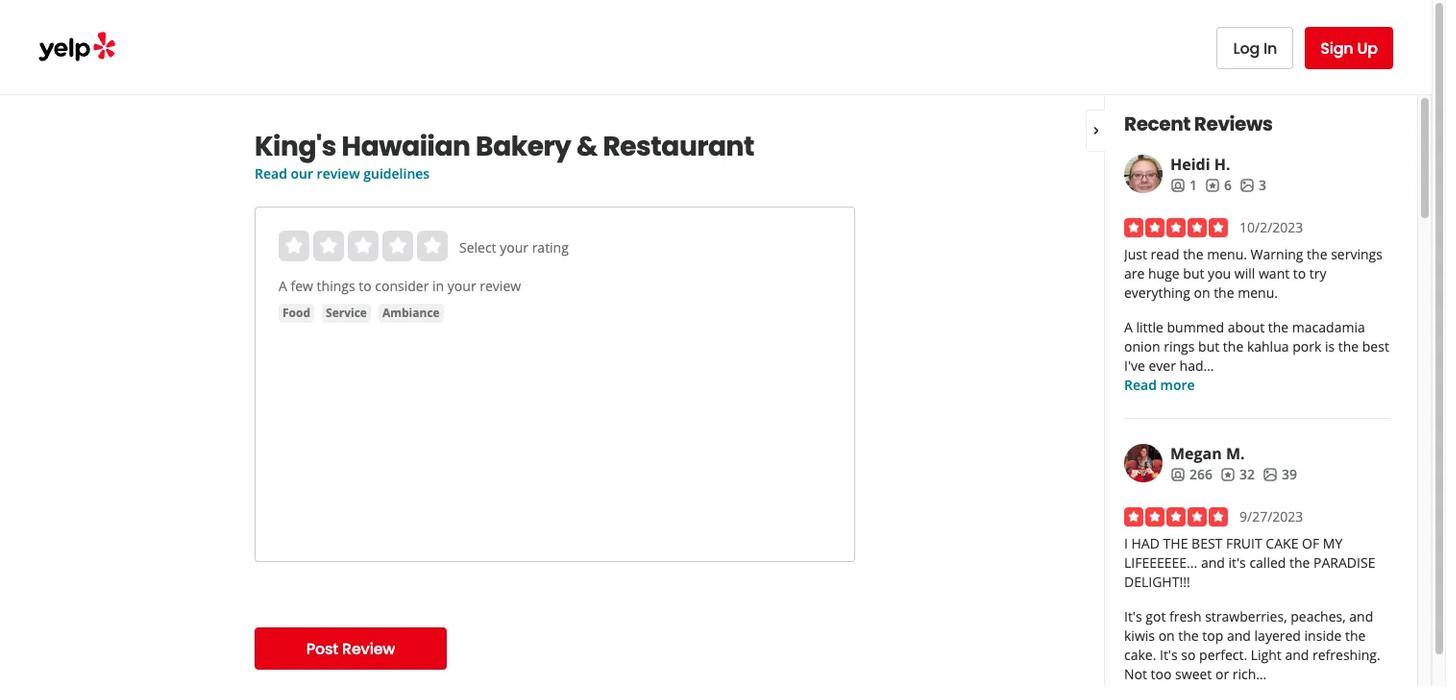 Task type: locate. For each thing, give the bounding box(es) containing it.
1 horizontal spatial a
[[1124, 318, 1133, 336]]

the up try
[[1307, 245, 1328, 263]]

macadamia
[[1292, 318, 1365, 336]]

too
[[1151, 665, 1172, 683]]

ever
[[1149, 357, 1176, 375]]

but left "you" at the right top of page
[[1183, 264, 1205, 283]]

paradise
[[1314, 554, 1376, 572]]

1 vertical spatial read
[[1124, 376, 1157, 394]]

rating
[[532, 238, 569, 257]]

on down got
[[1159, 627, 1175, 645]]

a left few in the left top of the page
[[279, 277, 287, 295]]

0 vertical spatial 16 review v2 image
[[1205, 178, 1221, 193]]

close sidebar icon image
[[1089, 123, 1104, 138], [1089, 123, 1104, 138]]

kahlua
[[1247, 337, 1289, 356]]

the
[[1183, 245, 1204, 263], [1307, 245, 1328, 263], [1214, 284, 1234, 302], [1268, 318, 1289, 336], [1223, 337, 1244, 356], [1338, 337, 1359, 356], [1290, 554, 1310, 572], [1179, 627, 1199, 645], [1345, 627, 1366, 645]]

but inside "a little bummed about the macadamia onion rings but the kahlua pork is the best i've ever had…"
[[1199, 337, 1220, 356]]

0 vertical spatial friends element
[[1171, 176, 1197, 195]]

so
[[1181, 646, 1196, 664]]

0 horizontal spatial a
[[279, 277, 287, 295]]

2 friends element from the top
[[1171, 465, 1213, 484]]

16 review v2 image left 6
[[1205, 178, 1221, 193]]

friends element down megan
[[1171, 465, 1213, 484]]

0 vertical spatial read
[[255, 164, 287, 183]]

1 vertical spatial but
[[1199, 337, 1220, 356]]

0 horizontal spatial review
[[317, 164, 360, 183]]

friends element containing 266
[[1171, 465, 1213, 484]]

1 vertical spatial friends element
[[1171, 465, 1213, 484]]

sweet
[[1175, 665, 1212, 683]]

fruit
[[1226, 534, 1263, 553]]

the right the is
[[1338, 337, 1359, 356]]

it's got fresh strawberries, peaches, and kiwis on the top and layered inside the cake. it's so perfect. light and refreshing. not too sweet or rich…
[[1124, 607, 1381, 683]]

1 vertical spatial on
[[1159, 627, 1175, 645]]

to left try
[[1293, 264, 1306, 283]]

16 review v2 image
[[1205, 178, 1221, 193], [1220, 467, 1236, 482]]

not
[[1124, 665, 1147, 683]]

i
[[1124, 534, 1128, 553]]

0 horizontal spatial 16 photos v2 image
[[1240, 178, 1255, 193]]

1 horizontal spatial 16 photos v2 image
[[1263, 467, 1278, 482]]

reviews element down h. at the right of page
[[1205, 176, 1232, 195]]

16 friends v2 image left 1
[[1171, 178, 1186, 193]]

read left our
[[255, 164, 287, 183]]

read our review guidelines link
[[255, 164, 430, 183]]

1 vertical spatial it's
[[1160, 646, 1178, 664]]

post review
[[306, 638, 395, 660]]

heidi
[[1171, 154, 1211, 175]]

friends element down the heidi on the right top
[[1171, 176, 1197, 195]]

h.
[[1214, 154, 1231, 175]]

a for a few things to consider in your review
[[279, 277, 287, 295]]

but up had…
[[1199, 337, 1220, 356]]

1 vertical spatial reviews element
[[1220, 465, 1255, 484]]

friends element containing 1
[[1171, 176, 1197, 195]]

your
[[500, 238, 529, 257], [448, 277, 476, 295]]

266
[[1190, 465, 1213, 483]]

review
[[317, 164, 360, 183], [480, 277, 521, 295]]

1 vertical spatial 16 friends v2 image
[[1171, 467, 1186, 482]]

the down of
[[1290, 554, 1310, 572]]

reviews element containing 32
[[1220, 465, 1255, 484]]

friends element for megan
[[1171, 465, 1213, 484]]

it's left so
[[1160, 646, 1178, 664]]

megan m.
[[1171, 443, 1245, 464]]

ambiance
[[382, 305, 440, 321]]

1
[[1190, 176, 1197, 194]]

and down strawberries,
[[1227, 627, 1251, 645]]

review down select your rating
[[480, 277, 521, 295]]

1 vertical spatial 5 star rating image
[[1124, 507, 1228, 527]]

1 16 friends v2 image from the top
[[1171, 178, 1186, 193]]

friends element for heidi
[[1171, 176, 1197, 195]]

and down best
[[1201, 554, 1225, 572]]

on inside 'it's got fresh strawberries, peaches, and kiwis on the top and layered inside the cake. it's so perfect. light and refreshing. not too sweet or rich…'
[[1159, 627, 1175, 645]]

a left little
[[1124, 318, 1133, 336]]

5 star rating image up the
[[1124, 507, 1228, 527]]

16 friends v2 image for heidi h.
[[1171, 178, 1186, 193]]

1 friends element from the top
[[1171, 176, 1197, 195]]

just read the menu. warning the servings are huge but you will want to try everything on the menu.
[[1124, 245, 1383, 302]]

reviews element for m.
[[1220, 465, 1255, 484]]

0 vertical spatial 16 friends v2 image
[[1171, 178, 1186, 193]]

on inside just read the menu. warning the servings are huge but you will want to try everything on the menu.
[[1194, 284, 1210, 302]]

2 5 star rating image from the top
[[1124, 507, 1228, 527]]

0 vertical spatial 5 star rating image
[[1124, 218, 1228, 237]]

photos element right 6
[[1240, 176, 1267, 195]]

0 vertical spatial your
[[500, 238, 529, 257]]

friends element
[[1171, 176, 1197, 195], [1171, 465, 1213, 484]]

menu. down will
[[1238, 284, 1278, 302]]

16 friends v2 image
[[1171, 178, 1186, 193], [1171, 467, 1186, 482]]

1 vertical spatial 16 photos v2 image
[[1263, 467, 1278, 482]]

reviews element containing 6
[[1205, 176, 1232, 195]]

32
[[1240, 465, 1255, 483]]

a inside "a little bummed about the macadamia onion rings but the kahlua pork is the best i've ever had…"
[[1124, 318, 1133, 336]]

to inside just read the menu. warning the servings are huge but you will want to try everything on the menu.
[[1293, 264, 1306, 283]]

your left rating
[[500, 238, 529, 257]]

photos element containing 3
[[1240, 176, 1267, 195]]

16 photos v2 image
[[1240, 178, 1255, 193], [1263, 467, 1278, 482]]

king's hawaiian bakery & restaurant read our review guidelines
[[255, 128, 754, 183]]

got
[[1146, 607, 1166, 626]]

your right in
[[448, 277, 476, 295]]

1 vertical spatial photos element
[[1263, 465, 1297, 484]]

huge
[[1148, 264, 1180, 283]]

0 vertical spatial photos element
[[1240, 176, 1267, 195]]

restaurant
[[603, 128, 754, 165]]

1 vertical spatial menu.
[[1238, 284, 1278, 302]]

in
[[1264, 37, 1277, 59]]

to
[[1293, 264, 1306, 283], [359, 277, 372, 295]]

want
[[1259, 264, 1290, 283]]

reviews element down m.
[[1220, 465, 1255, 484]]

2 16 friends v2 image from the top
[[1171, 467, 1186, 482]]

had…
[[1180, 357, 1214, 375]]

5 star rating image up read
[[1124, 218, 1228, 237]]

it's
[[1124, 607, 1142, 626], [1160, 646, 1178, 664]]

0 vertical spatial reviews element
[[1205, 176, 1232, 195]]

you
[[1208, 264, 1231, 283]]

review right our
[[317, 164, 360, 183]]

review inside king's hawaiian bakery & restaurant read our review guidelines
[[317, 164, 360, 183]]

things
[[317, 277, 355, 295]]

photos element
[[1240, 176, 1267, 195], [1263, 465, 1297, 484]]

to right things
[[359, 277, 372, 295]]

review for hawaiian
[[317, 164, 360, 183]]

but
[[1183, 264, 1205, 283], [1199, 337, 1220, 356]]

16 photos v2 image for h.
[[1240, 178, 1255, 193]]

menu.
[[1207, 245, 1247, 263], [1238, 284, 1278, 302]]

light
[[1251, 646, 1282, 664]]

refreshing.
[[1313, 646, 1381, 664]]

called
[[1250, 554, 1286, 572]]

1 horizontal spatial review
[[480, 277, 521, 295]]

1 vertical spatial your
[[448, 277, 476, 295]]

0 vertical spatial 16 photos v2 image
[[1240, 178, 1255, 193]]

0 vertical spatial but
[[1183, 264, 1205, 283]]

the down about
[[1223, 337, 1244, 356]]

0 horizontal spatial on
[[1159, 627, 1175, 645]]

it's up the kiwis
[[1124, 607, 1142, 626]]

6
[[1224, 176, 1232, 194]]

1 horizontal spatial read
[[1124, 376, 1157, 394]]

reviews element
[[1205, 176, 1232, 195], [1220, 465, 1255, 484]]

1 horizontal spatial your
[[500, 238, 529, 257]]

megan
[[1171, 443, 1222, 464]]

menu. up "you" at the right top of page
[[1207, 245, 1247, 263]]

select your rating
[[459, 238, 569, 257]]

bakery
[[476, 128, 571, 165]]

0 vertical spatial menu.
[[1207, 245, 1247, 263]]

a
[[279, 277, 287, 295], [1124, 318, 1133, 336]]

0 vertical spatial it's
[[1124, 607, 1142, 626]]

1 horizontal spatial on
[[1194, 284, 1210, 302]]

photo of heidi h. image
[[1124, 155, 1163, 193]]

1 vertical spatial review
[[480, 277, 521, 295]]

0 vertical spatial a
[[279, 277, 287, 295]]

a for a little bummed about the macadamia onion rings but the kahlua pork is the best i've ever had…
[[1124, 318, 1133, 336]]

in
[[432, 277, 444, 295]]

16 photos v2 image left 39
[[1263, 467, 1278, 482]]

16 review v2 image for h.
[[1205, 178, 1221, 193]]

1 vertical spatial 16 review v2 image
[[1220, 467, 1236, 482]]

1 5 star rating image from the top
[[1124, 218, 1228, 237]]

0 vertical spatial review
[[317, 164, 360, 183]]

16 review v2 image left 32
[[1220, 467, 1236, 482]]

best
[[1192, 534, 1223, 553]]

16 photos v2 image left '3'
[[1240, 178, 1255, 193]]

perfect.
[[1199, 646, 1248, 664]]

servings
[[1331, 245, 1383, 263]]

None radio
[[279, 231, 309, 261], [348, 231, 379, 261], [382, 231, 413, 261], [417, 231, 448, 261], [279, 231, 309, 261], [348, 231, 379, 261], [382, 231, 413, 261], [417, 231, 448, 261]]

None radio
[[313, 231, 344, 261]]

the up so
[[1179, 627, 1199, 645]]

read
[[255, 164, 287, 183], [1124, 376, 1157, 394]]

photos element right 32
[[1263, 465, 1297, 484]]

read down i've
[[1124, 376, 1157, 394]]

service
[[326, 305, 367, 321]]

the down "you" at the right top of page
[[1214, 284, 1234, 302]]

on down "you" at the right top of page
[[1194, 284, 1210, 302]]

9/27/2023
[[1240, 507, 1303, 526]]

1 vertical spatial a
[[1124, 318, 1133, 336]]

0 horizontal spatial read
[[255, 164, 287, 183]]

5 star rating image
[[1124, 218, 1228, 237], [1124, 507, 1228, 527]]

1 horizontal spatial to
[[1293, 264, 1306, 283]]

0 horizontal spatial your
[[448, 277, 476, 295]]

best
[[1363, 337, 1389, 356]]

0 vertical spatial on
[[1194, 284, 1210, 302]]

strawberries,
[[1205, 607, 1287, 626]]

photos element containing 39
[[1263, 465, 1297, 484]]

16 friends v2 image left 266
[[1171, 467, 1186, 482]]

bummed
[[1167, 318, 1225, 336]]



Task type: describe. For each thing, give the bounding box(es) containing it.
will
[[1235, 264, 1255, 283]]

guidelines
[[363, 164, 430, 183]]

rating element
[[279, 231, 448, 261]]

or
[[1216, 665, 1229, 683]]

review
[[342, 638, 395, 660]]

hawaiian
[[342, 128, 470, 165]]

select
[[459, 238, 496, 257]]

but inside just read the menu. warning the servings are huge but you will want to try everything on the menu.
[[1183, 264, 1205, 283]]

post review button
[[255, 628, 447, 670]]

food
[[283, 305, 310, 321]]

3
[[1259, 176, 1267, 194]]

photo of megan m. image
[[1124, 444, 1163, 482]]

are
[[1124, 264, 1145, 283]]

i've
[[1124, 357, 1145, 375]]

everything
[[1124, 284, 1191, 302]]

kiwis
[[1124, 627, 1155, 645]]

read more button
[[1124, 376, 1195, 395]]

review for few
[[480, 277, 521, 295]]

recent reviews
[[1124, 111, 1273, 137]]

reviews
[[1194, 111, 1273, 137]]

sign up
[[1321, 37, 1378, 59]]

cake
[[1266, 534, 1299, 553]]

1 horizontal spatial it's
[[1160, 646, 1178, 664]]

rings
[[1164, 337, 1195, 356]]

and up refreshing. at the right bottom of page
[[1350, 607, 1374, 626]]

and inside i had the best fruit cake of my lifeeeeee... and it's called the paradise delight!!!
[[1201, 554, 1225, 572]]

more
[[1160, 376, 1195, 394]]

read more
[[1124, 376, 1195, 394]]

the up kahlua
[[1268, 318, 1289, 336]]

pork
[[1293, 337, 1322, 356]]

the inside i had the best fruit cake of my lifeeeeee... and it's called the paradise delight!!!
[[1290, 554, 1310, 572]]

and down the layered
[[1285, 646, 1309, 664]]

king's
[[255, 128, 336, 165]]

sign up button
[[1305, 27, 1393, 69]]

it's
[[1229, 554, 1246, 572]]

up
[[1357, 37, 1378, 59]]

top
[[1203, 627, 1224, 645]]

cake.
[[1124, 646, 1156, 664]]

a few things to consider in your review
[[279, 277, 521, 295]]

0 horizontal spatial to
[[359, 277, 372, 295]]

m.
[[1226, 443, 1245, 464]]

onion
[[1124, 337, 1161, 356]]

post
[[306, 638, 338, 660]]

about
[[1228, 318, 1265, 336]]

log in button
[[1217, 27, 1294, 69]]

warning
[[1251, 245, 1304, 263]]

recent
[[1124, 111, 1191, 137]]

delight!!!
[[1124, 573, 1190, 591]]

rich…
[[1233, 665, 1267, 683]]

the right read
[[1183, 245, 1204, 263]]

king's hawaiian bakery & restaurant link
[[255, 128, 855, 165]]

39
[[1282, 465, 1297, 483]]

heidi h.
[[1171, 154, 1231, 175]]

5 star rating image for heidi
[[1124, 218, 1228, 237]]

i had the best fruit cake of my lifeeeeee... and it's called the paradise delight!!!
[[1124, 534, 1376, 591]]

log in
[[1233, 37, 1277, 59]]

read inside dropdown button
[[1124, 376, 1157, 394]]

few
[[291, 277, 313, 295]]

my
[[1323, 534, 1343, 553]]

5 star rating image for megan
[[1124, 507, 1228, 527]]

log
[[1233, 37, 1260, 59]]

photos element for megan m.
[[1263, 465, 1297, 484]]

of
[[1302, 534, 1320, 553]]

little
[[1136, 318, 1164, 336]]

had
[[1132, 534, 1160, 553]]

inside
[[1305, 627, 1342, 645]]

just
[[1124, 245, 1147, 263]]

is
[[1325, 337, 1335, 356]]

reviews element for h.
[[1205, 176, 1232, 195]]

the
[[1163, 534, 1188, 553]]

16 friends v2 image for megan m.
[[1171, 467, 1186, 482]]

16 review v2 image for m.
[[1220, 467, 1236, 482]]

&
[[577, 128, 598, 165]]

layered
[[1255, 627, 1301, 645]]

our
[[291, 164, 313, 183]]

the up refreshing. at the right bottom of page
[[1345, 627, 1366, 645]]

try
[[1310, 264, 1327, 283]]

10/2/2023
[[1240, 218, 1303, 236]]

read
[[1151, 245, 1180, 263]]

photos element for heidi h.
[[1240, 176, 1267, 195]]

fresh
[[1170, 607, 1202, 626]]

consider
[[375, 277, 429, 295]]

peaches,
[[1291, 607, 1346, 626]]

read inside king's hawaiian bakery & restaurant read our review guidelines
[[255, 164, 287, 183]]

16 photos v2 image for m.
[[1263, 467, 1278, 482]]

0 horizontal spatial it's
[[1124, 607, 1142, 626]]

lifeeeeee...
[[1124, 554, 1198, 572]]



Task type: vqa. For each thing, say whether or not it's contained in the screenshot.
reviews)
no



